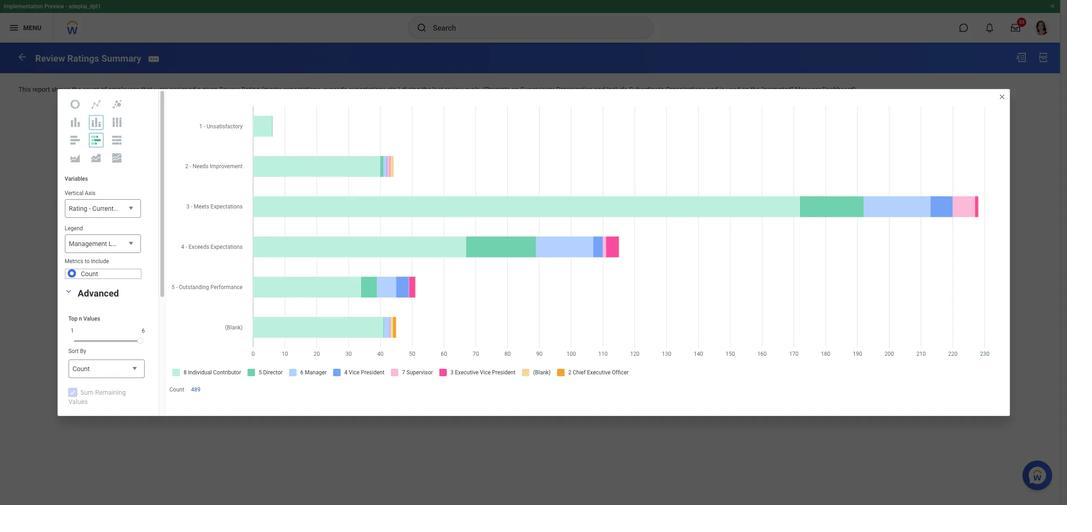 Task type: locate. For each thing, give the bounding box(es) containing it.
include inside review ratings summary main content
[[607, 86, 628, 93]]

0 horizontal spatial -
[[65, 3, 67, 10]]

count
[[83, 86, 99, 93]]

1 and from the left
[[594, 86, 605, 93]]

values inside sum remaining values
[[68, 398, 88, 406]]

0 horizontal spatial on
[[512, 86, 519, 93]]

values
[[83, 316, 100, 322], [68, 398, 88, 406]]

expectations,
[[283, 86, 322, 93]]

rating down vertical axis
[[69, 205, 87, 212]]

2 the from the left
[[422, 86, 431, 93]]

close environment banner image
[[1050, 3, 1055, 9]]

(meets
[[261, 86, 282, 93]]

2 horizontal spatial the
[[751, 86, 760, 93]]

review ratings summary link
[[35, 53, 141, 64]]

last
[[433, 86, 443, 93]]

shows
[[52, 86, 70, 93]]

export to excel image
[[1016, 52, 1027, 63]]

by
[[80, 348, 86, 355]]

axis
[[85, 190, 95, 197]]

supervisory
[[520, 86, 554, 93]]

0 vertical spatial review
[[35, 53, 65, 64]]

top n values
[[68, 316, 100, 322]]

count inside popup button
[[73, 365, 90, 373]]

489 button
[[191, 386, 202, 394]]

check small image
[[67, 387, 78, 398]]

expectations
[[349, 86, 386, 93]]

sum remaining values group
[[61, 286, 151, 505]]

donut image
[[70, 99, 81, 110]]

2 and from the left
[[707, 86, 718, 93]]

0 horizontal spatial rating
[[69, 205, 87, 212]]

preview
[[44, 3, 64, 10]]

stacked column image
[[90, 117, 102, 128]]

review right previous page 'icon'
[[35, 53, 65, 64]]

values right n
[[83, 316, 100, 322]]

the right used
[[751, 86, 760, 93]]

include left subordinate
[[607, 86, 628, 93]]

values down the sum
[[68, 398, 88, 406]]

-
[[65, 3, 67, 10], [89, 205, 91, 212]]

review
[[35, 53, 65, 64], [219, 86, 240, 93]]

include right to
[[91, 258, 109, 265]]

sort by group
[[68, 348, 144, 379]]

review right given
[[219, 86, 240, 93]]

n
[[79, 316, 82, 322]]

and left is
[[707, 86, 718, 93]]

the
[[72, 86, 81, 93], [422, 86, 431, 93], [751, 86, 760, 93]]

1 the from the left
[[72, 86, 81, 93]]

2 vertical spatial count
[[169, 387, 184, 393]]

0 vertical spatial values
[[83, 316, 100, 322]]

review ratings summary
[[35, 53, 141, 64]]

profile logan mcneil element
[[1029, 18, 1055, 38]]

notifications large image
[[985, 23, 994, 32]]

include
[[607, 86, 628, 93], [91, 258, 109, 265]]

1 vertical spatial review
[[219, 86, 240, 93]]

group
[[61, 413, 151, 505]]

0 vertical spatial -
[[65, 3, 67, 10]]

the left last
[[422, 86, 431, 93]]

adeptai_dpt1
[[69, 3, 101, 10]]

organization
[[556, 86, 593, 93]]

employees
[[108, 86, 139, 93]]

0 horizontal spatial include
[[91, 258, 109, 265]]

on right (prompts
[[512, 86, 519, 93]]

on
[[512, 86, 519, 93], [742, 86, 749, 93]]

1 vertical spatial include
[[91, 258, 109, 265]]

0 vertical spatial count
[[81, 270, 98, 278]]

count button
[[68, 360, 144, 379]]

0 horizontal spatial the
[[72, 86, 81, 93]]

100% bar image
[[111, 135, 122, 146]]

rating - current normalized button
[[65, 199, 148, 218]]

1 horizontal spatial rating
[[241, 86, 260, 93]]

metrics to include group
[[65, 258, 141, 279]]

100% area image
[[111, 153, 122, 164]]

chevron down image
[[63, 288, 74, 295]]

0 horizontal spatial and
[[594, 86, 605, 93]]

1 horizontal spatial and
[[707, 86, 718, 93]]

and right organization
[[594, 86, 605, 93]]

management level button
[[65, 235, 141, 254]]

during
[[402, 86, 420, 93]]

this report shows the count of employees that were assigned a given review rating (meets expectations, exceeds expectations etc.) during the last review cycle. (prompts on supervisory organization and include subordinate organizations and is used on the "prompted" manager dashboard).
[[19, 86, 858, 93]]

sum remaining values
[[68, 389, 126, 406]]

count down to
[[81, 270, 98, 278]]

the left count
[[72, 86, 81, 93]]

metrics
[[65, 258, 83, 265]]

bubble image
[[111, 99, 122, 110]]

1 horizontal spatial include
[[607, 86, 628, 93]]

489
[[191, 387, 200, 393]]

1 horizontal spatial the
[[422, 86, 431, 93]]

rating left (meets at the left of the page
[[241, 86, 260, 93]]

1 horizontal spatial on
[[742, 86, 749, 93]]

variables
[[65, 176, 88, 182]]

1 vertical spatial values
[[68, 398, 88, 406]]

values inside the top n values 'group'
[[83, 316, 100, 322]]

0 vertical spatial include
[[607, 86, 628, 93]]

1 vertical spatial rating
[[69, 205, 87, 212]]

to
[[85, 258, 90, 265]]

1 horizontal spatial -
[[89, 205, 91, 212]]

count
[[81, 270, 98, 278], [73, 365, 90, 373], [169, 387, 184, 393]]

3 the from the left
[[751, 86, 760, 93]]

assigned
[[170, 86, 196, 93]]

top n values group
[[68, 315, 147, 346]]

sort by
[[68, 348, 86, 355]]

current
[[92, 205, 114, 212]]

on right used
[[742, 86, 749, 93]]

advanced
[[78, 288, 119, 299]]

rating inside review ratings summary main content
[[241, 86, 260, 93]]

2 on from the left
[[742, 86, 749, 93]]

rating
[[241, 86, 260, 93], [69, 205, 87, 212]]

close chart settings image
[[998, 93, 1006, 101]]

count down by
[[73, 365, 90, 373]]

0 vertical spatial rating
[[241, 86, 260, 93]]

cycle.
[[465, 86, 481, 93]]

- right the preview
[[65, 3, 67, 10]]

this
[[19, 86, 31, 93]]

summary
[[101, 53, 141, 64]]

level
[[109, 240, 124, 248]]

line image
[[90, 99, 102, 110]]

0 horizontal spatial review
[[35, 53, 65, 64]]

legend group
[[65, 225, 141, 254]]

count left 489 on the left of page
[[169, 387, 184, 393]]

vertical axis
[[65, 190, 95, 197]]

top
[[68, 316, 77, 322]]

- left current
[[89, 205, 91, 212]]

1 vertical spatial -
[[89, 205, 91, 212]]

1 vertical spatial count
[[73, 365, 90, 373]]

and
[[594, 86, 605, 93], [707, 86, 718, 93]]



Task type: vqa. For each thing, say whether or not it's contained in the screenshot.
the axis
yes



Task type: describe. For each thing, give the bounding box(es) containing it.
implementation preview -   adeptai_dpt1 banner
[[0, 0, 1060, 43]]

a
[[197, 86, 201, 93]]

- inside implementation preview -   adeptai_dpt1 banner
[[65, 3, 67, 10]]

1
[[71, 328, 74, 334]]

report
[[33, 86, 50, 93]]

values for top n values
[[83, 316, 100, 322]]

6
[[142, 328, 145, 334]]

metrics to include
[[65, 258, 109, 265]]

used
[[726, 86, 740, 93]]

overlaid area image
[[70, 153, 81, 164]]

manager
[[795, 86, 821, 93]]

vertical
[[65, 190, 84, 197]]

search image
[[416, 22, 427, 33]]

exceeds
[[323, 86, 347, 93]]

clustered bar image
[[70, 135, 81, 146]]

management level
[[69, 240, 124, 248]]

dashboard).
[[822, 86, 858, 93]]

variables group
[[58, 168, 148, 286]]

review
[[445, 86, 463, 93]]

ratings
[[67, 53, 99, 64]]

include inside group
[[91, 258, 109, 265]]

organizations
[[666, 86, 706, 93]]

sort
[[68, 348, 79, 355]]

normalized
[[115, 205, 148, 212]]

1 on from the left
[[512, 86, 519, 93]]

inbox large image
[[1011, 23, 1020, 32]]

subordinate
[[629, 86, 664, 93]]

review ratings summary main content
[[0, 43, 1060, 120]]

were
[[154, 86, 168, 93]]

values for sum remaining values
[[68, 398, 88, 406]]

count inside metrics to include group
[[81, 270, 98, 278]]

management
[[69, 240, 107, 248]]

given
[[202, 86, 218, 93]]

clustered column image
[[70, 117, 81, 128]]

legend
[[65, 225, 83, 232]]

vertical axis group
[[65, 190, 148, 218]]

(prompts
[[483, 86, 510, 93]]

- inside rating - current normalized popup button
[[89, 205, 91, 212]]

previous page image
[[17, 51, 28, 63]]

sum
[[80, 389, 94, 396]]

advanced button
[[78, 288, 119, 299]]

"prompted"
[[761, 86, 793, 93]]

advanced dialog
[[57, 89, 1010, 505]]

of
[[101, 86, 107, 93]]

stacked bar image
[[90, 135, 102, 146]]

is
[[720, 86, 724, 93]]

rating inside rating - current normalized popup button
[[69, 205, 87, 212]]

rating - current normalized
[[69, 205, 148, 212]]

stacked area image
[[90, 153, 102, 164]]

that
[[141, 86, 152, 93]]

etc.)
[[387, 86, 400, 93]]

remaining
[[95, 389, 126, 396]]

implementation
[[4, 3, 43, 10]]

implementation preview -   adeptai_dpt1
[[4, 3, 101, 10]]

100% column image
[[111, 117, 122, 128]]

view printable version (pdf) image
[[1038, 52, 1049, 63]]

1 horizontal spatial review
[[219, 86, 240, 93]]



